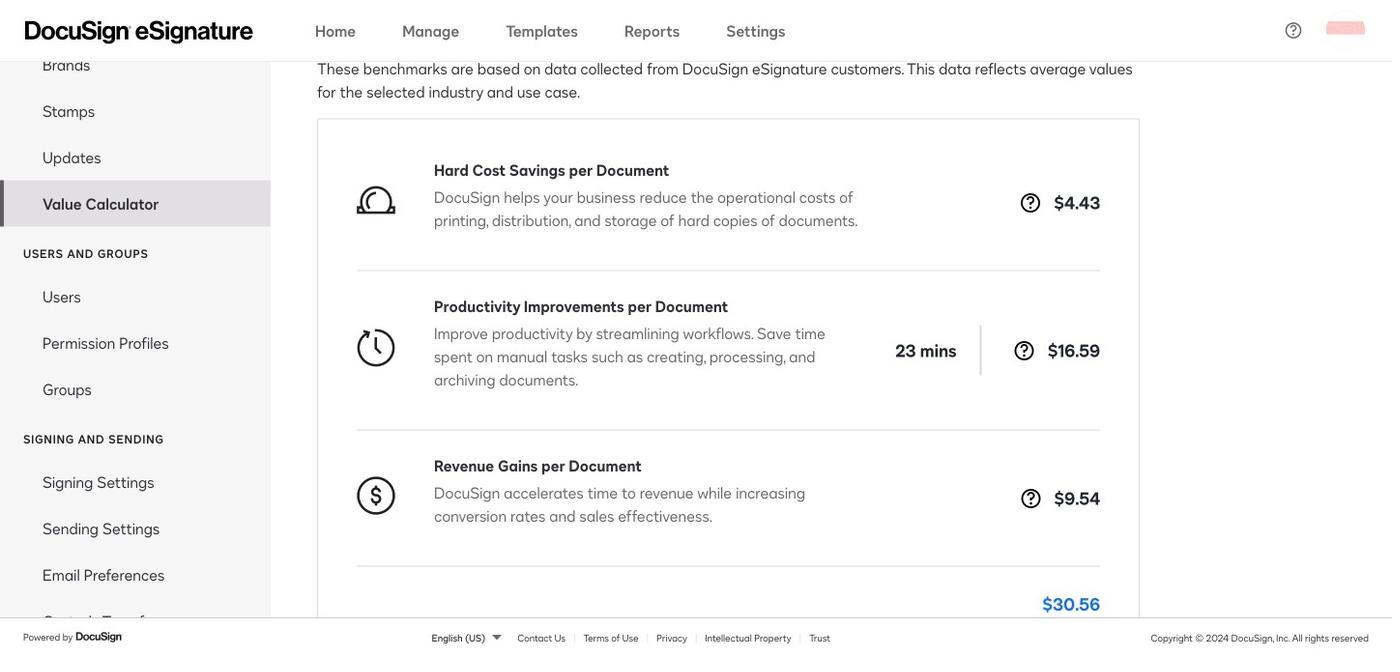Task type: vqa. For each thing, say whether or not it's contained in the screenshot.
field
no



Task type: locate. For each thing, give the bounding box(es) containing it.
revenue gains per document image
[[357, 477, 396, 515]]

users and groups element
[[0, 273, 271, 413]]

your uploaded profile image image
[[1327, 11, 1365, 50]]

hard cost savings per document image
[[357, 181, 396, 219]]

productivity improvements per document image
[[357, 329, 396, 367]]



Task type: describe. For each thing, give the bounding box(es) containing it.
signing and sending element
[[0, 459, 271, 658]]

account element
[[0, 0, 271, 227]]

docusign admin image
[[25, 21, 253, 44]]

docusign image
[[76, 630, 124, 645]]



